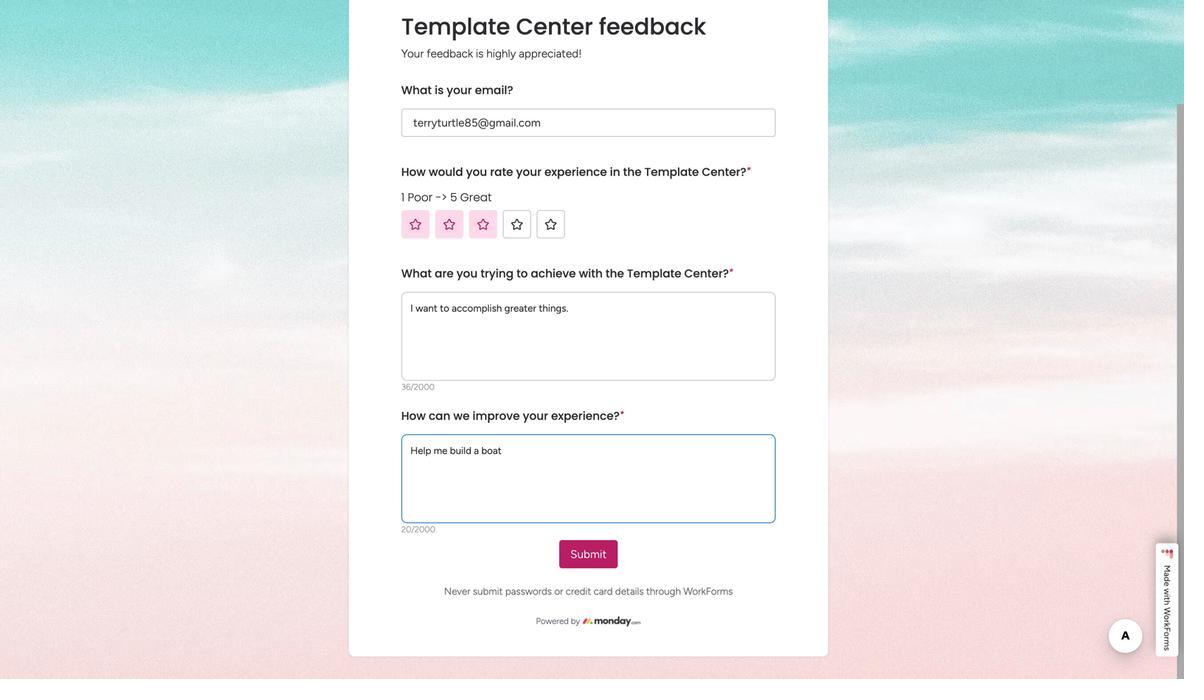 Task type: locate. For each thing, give the bounding box(es) containing it.
* inside what are you trying to achieve with the template center? *
[[729, 267, 734, 277]]

2 o from the top
[[1163, 632, 1173, 637]]

1 vertical spatial the
[[606, 265, 625, 281]]

center?
[[702, 164, 747, 180], [685, 265, 729, 281]]

center
[[516, 11, 593, 42]]

4 image
[[510, 217, 524, 231]]

/ for how
[[412, 524, 415, 535]]

to
[[517, 265, 528, 281]]

what for what are you trying to achieve with the template center? *
[[402, 265, 432, 281]]

1 what is your email? group from the top
[[402, 72, 776, 154]]

how left can
[[402, 408, 426, 424]]

or
[[555, 585, 564, 597]]

1 vertical spatial feedback
[[427, 47, 473, 60]]

36
[[402, 382, 411, 392]]

what for what is your email?
[[402, 82, 432, 98]]

0 vertical spatial what
[[402, 82, 432, 98]]

never
[[444, 585, 471, 597]]

0 horizontal spatial is
[[435, 82, 444, 98]]

how up poor
[[402, 164, 426, 180]]

what
[[402, 82, 432, 98], [402, 265, 432, 281]]

1 vertical spatial /
[[412, 524, 415, 535]]

1 horizontal spatial feedback
[[599, 11, 707, 42]]

template right in
[[645, 164, 699, 180]]

1 vertical spatial what
[[402, 265, 432, 281]]

0 vertical spatial center?
[[702, 164, 747, 180]]

1 horizontal spatial is
[[476, 47, 484, 60]]

you left rate
[[466, 164, 487, 180]]

0 vertical spatial 2000
[[414, 382, 435, 392]]

r up f
[[1163, 620, 1173, 623]]

3 what is your email? group from the top
[[402, 255, 776, 398]]

template
[[402, 11, 511, 42], [645, 164, 699, 180], [627, 265, 682, 281]]

feedback
[[599, 11, 707, 42], [427, 47, 473, 60]]

o up k
[[1163, 615, 1173, 620]]

details
[[616, 585, 644, 597]]

3 image
[[476, 217, 490, 231]]

template for how would you rate your experience in the template center?
[[645, 164, 699, 180]]

your right improve
[[523, 408, 549, 424]]

what left "are"
[[402, 265, 432, 281]]

0 vertical spatial is
[[476, 47, 484, 60]]

powered by link
[[402, 614, 776, 628]]

* for how would you rate your experience in the template center?
[[747, 165, 751, 175]]

poor
[[408, 189, 433, 205]]

how
[[402, 164, 426, 180], [402, 408, 426, 424]]

1 horizontal spatial *
[[729, 267, 734, 277]]

1 vertical spatial o
[[1163, 632, 1173, 637]]

2000
[[414, 382, 435, 392], [415, 524, 436, 535]]

appreciated!
[[519, 47, 582, 60]]

f
[[1163, 627, 1173, 632]]

your
[[402, 47, 424, 60]]

the right in
[[624, 164, 642, 180]]

0 vertical spatial o
[[1163, 615, 1173, 620]]

1 vertical spatial template
[[645, 164, 699, 180]]

1 vertical spatial you
[[457, 265, 478, 281]]

2 what is your email? group from the top
[[402, 154, 776, 255]]

2 vertical spatial template
[[627, 265, 682, 281]]

0 horizontal spatial feedback
[[427, 47, 473, 60]]

1 vertical spatial your
[[516, 164, 542, 180]]

r down f
[[1163, 637, 1173, 640]]

what is your email? group
[[402, 72, 776, 154], [402, 154, 776, 255], [402, 255, 776, 398], [402, 398, 776, 540]]

what down your
[[402, 82, 432, 98]]

5
[[451, 189, 457, 205]]

1 vertical spatial how
[[402, 408, 426, 424]]

o up m
[[1163, 632, 1173, 637]]

2000 right 20
[[415, 524, 436, 535]]

1 vertical spatial 2000
[[415, 524, 436, 535]]

r
[[1163, 620, 1173, 623], [1163, 637, 1173, 640]]

powered
[[536, 616, 569, 626]]

* for what are you trying to achieve with the template center?
[[729, 267, 734, 277]]

*
[[747, 165, 751, 175], [729, 267, 734, 277], [620, 409, 624, 419]]

template up your
[[402, 11, 511, 42]]

0 vertical spatial r
[[1163, 620, 1173, 623]]

center? for what are you trying to achieve with the template center?
[[685, 265, 729, 281]]

you for trying
[[457, 265, 478, 281]]

2000 for how
[[415, 524, 436, 535]]

you for rate
[[466, 164, 487, 180]]

template for what are you trying to achieve with the template center?
[[627, 265, 682, 281]]

1 poor -> 5 great
[[402, 189, 492, 205]]

1 how from the top
[[402, 164, 426, 180]]

1 image
[[409, 217, 423, 231]]

template right with
[[627, 265, 682, 281]]

5 image
[[544, 217, 558, 231]]

2 horizontal spatial *
[[747, 165, 751, 175]]

0 horizontal spatial *
[[620, 409, 624, 419]]

2 vertical spatial *
[[620, 409, 624, 419]]

your
[[447, 82, 472, 98], [516, 164, 542, 180], [523, 408, 549, 424]]

0 vertical spatial /
[[411, 382, 414, 392]]

is left 'email?'
[[435, 82, 444, 98]]

2 image
[[442, 217, 457, 231]]

2000 right 36
[[414, 382, 435, 392]]

0 vertical spatial you
[[466, 164, 487, 180]]

1 what from the top
[[402, 82, 432, 98]]

0 vertical spatial the
[[624, 164, 642, 180]]

t
[[1163, 597, 1173, 601]]

2 how from the top
[[402, 408, 426, 424]]

w
[[1163, 607, 1173, 615]]

can
[[429, 408, 451, 424]]

you right "are"
[[457, 265, 478, 281]]

your for improve
[[523, 408, 549, 424]]

0 vertical spatial how
[[402, 164, 426, 180]]

your right rate
[[516, 164, 542, 180]]

* inside "how would you rate your experience in the template center? *"
[[747, 165, 751, 175]]

>
[[442, 189, 447, 205]]

your left 'email?'
[[447, 82, 472, 98]]

we
[[454, 408, 470, 424]]

0 vertical spatial template
[[402, 11, 511, 42]]

1 vertical spatial is
[[435, 82, 444, 98]]

0 vertical spatial *
[[747, 165, 751, 175]]

o
[[1163, 615, 1173, 620], [1163, 632, 1173, 637]]

is
[[476, 47, 484, 60], [435, 82, 444, 98]]

email?
[[475, 82, 514, 98]]

submit
[[473, 585, 503, 597]]

2 vertical spatial your
[[523, 408, 549, 424]]

1 vertical spatial r
[[1163, 637, 1173, 640]]

i
[[1163, 595, 1173, 597]]

experience?
[[552, 408, 620, 424]]

/
[[411, 382, 414, 392], [412, 524, 415, 535]]

m
[[1163, 640, 1173, 647]]

the right with
[[606, 265, 625, 281]]

what is your email? group containing how would you rate your experience in the template center?
[[402, 154, 776, 255]]

the
[[624, 164, 642, 180], [606, 265, 625, 281]]

What are you trying to achieve with the Template Center? text field
[[402, 292, 776, 381]]

improve
[[473, 408, 520, 424]]

1 vertical spatial center?
[[685, 265, 729, 281]]

2 what from the top
[[402, 265, 432, 281]]

you
[[466, 164, 487, 180], [457, 265, 478, 281]]

4 what is your email? group from the top
[[402, 398, 776, 540]]

is left highly
[[476, 47, 484, 60]]

1 vertical spatial *
[[729, 267, 734, 277]]



Task type: vqa. For each thing, say whether or not it's contained in the screenshot.
FORM LOGO
no



Task type: describe. For each thing, give the bounding box(es) containing it.
through
[[647, 585, 681, 597]]

experience
[[545, 164, 607, 180]]

are
[[435, 265, 454, 281]]

1 o from the top
[[1163, 615, 1173, 620]]

passwords
[[506, 585, 552, 597]]

credit
[[566, 585, 592, 597]]

what is your email? group containing how can we improve your experience?
[[402, 398, 776, 540]]

s
[[1163, 647, 1173, 651]]

m
[[1163, 565, 1173, 573]]

2 r from the top
[[1163, 637, 1173, 640]]

template center feedback your feedback is highly appreciated!
[[402, 11, 707, 60]]

name text field
[[402, 109, 776, 137]]

how would you rate your experience in the template center? list
[[402, 210, 588, 238]]

h
[[1163, 601, 1173, 605]]

workforms
[[684, 585, 733, 597]]

a
[[1163, 572, 1173, 577]]

36 / 2000
[[402, 382, 435, 392]]

monday_logo_full image
[[583, 614, 641, 628]]

d
[[1163, 577, 1173, 582]]

what is your email? group containing what are you trying to achieve with the template center?
[[402, 255, 776, 398]]

2000 for what
[[414, 382, 435, 392]]

0 vertical spatial your
[[447, 82, 472, 98]]

How can we improve your experience? text field
[[402, 434, 776, 523]]

1 r from the top
[[1163, 620, 1173, 623]]

* inside the how can we improve your experience? *
[[620, 409, 624, 419]]

how can we improve your experience? *
[[402, 408, 624, 424]]

rate
[[490, 164, 514, 180]]

powered by
[[536, 616, 580, 626]]

the for with
[[606, 265, 625, 281]]

w
[[1163, 589, 1173, 595]]

0 vertical spatial feedback
[[599, 11, 707, 42]]

submit button
[[559, 540, 618, 568]]

card
[[594, 585, 613, 597]]

20 / 2000
[[402, 524, 436, 535]]

how for how can we improve your experience?
[[402, 408, 426, 424]]

what are you trying to achieve with the template center? *
[[402, 265, 734, 281]]

20
[[402, 524, 412, 535]]

1
[[402, 189, 405, 205]]

achieve
[[531, 265, 576, 281]]

submit
[[571, 548, 607, 561]]

in
[[610, 164, 621, 180]]

m a d e w i t h w o r k f o r m s
[[1163, 565, 1173, 651]]

how would you rate your experience in the template center? *
[[402, 164, 751, 180]]

by
[[571, 616, 580, 626]]

is inside group
[[435, 82, 444, 98]]

trying
[[481, 265, 514, 281]]

would
[[429, 164, 463, 180]]

-
[[436, 189, 442, 205]]

e
[[1163, 582, 1173, 586]]

template inside template center feedback your feedback is highly appreciated!
[[402, 11, 511, 42]]

what is your email?
[[402, 82, 514, 98]]

center? for how would you rate your experience in the template center?
[[702, 164, 747, 180]]

with
[[579, 265, 603, 281]]

what is your email? group containing what is your email?
[[402, 72, 776, 154]]

highly
[[487, 47, 516, 60]]

the for in
[[624, 164, 642, 180]]

how for how would you rate your experience in the template center?
[[402, 164, 426, 180]]

is inside template center feedback your feedback is highly appreciated!
[[476, 47, 484, 60]]

your for rate
[[516, 164, 542, 180]]

k
[[1163, 623, 1173, 627]]

m a d e w i t h w o r k f o r m s button
[[1157, 543, 1179, 657]]

never submit passwords or credit card details through workforms
[[444, 585, 733, 597]]

great
[[461, 189, 492, 205]]

/ for what
[[411, 382, 414, 392]]



